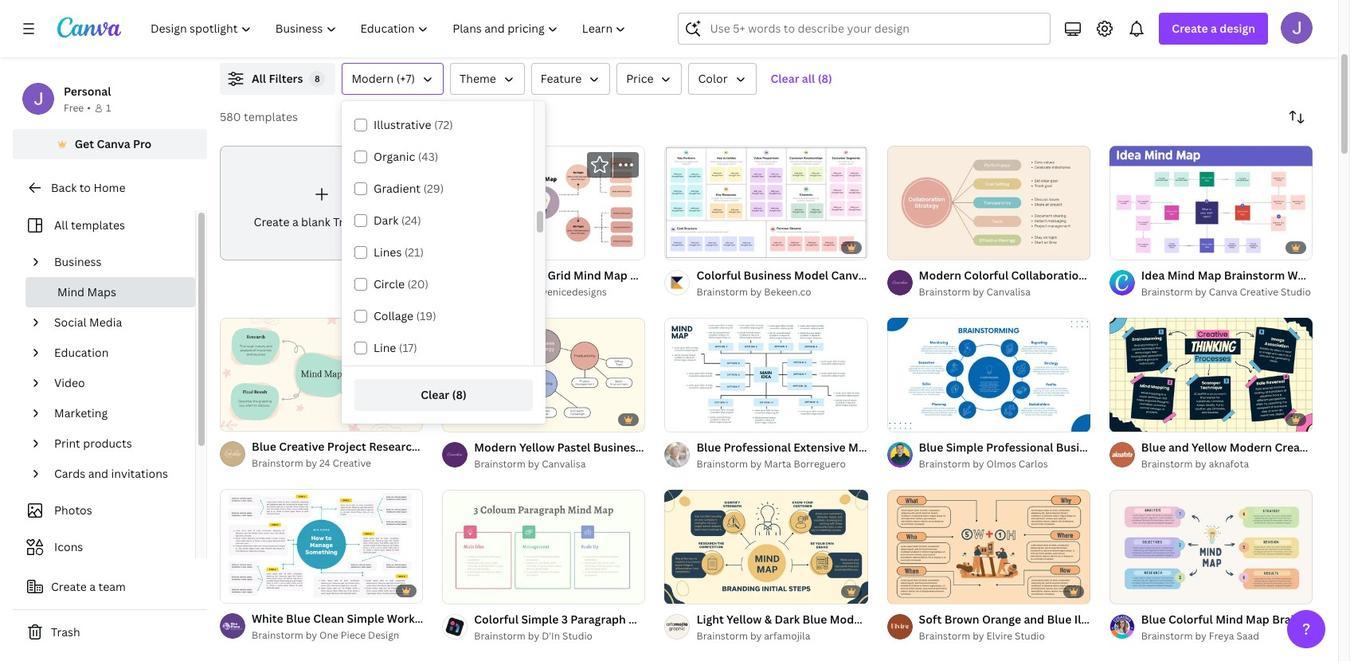 Task type: locate. For each thing, give the bounding box(es) containing it.
1 horizontal spatial diagram
[[1138, 268, 1183, 283]]

and right "cards"
[[88, 466, 108, 481]]

1 horizontal spatial (8)
[[818, 71, 833, 86]]

1 horizontal spatial create
[[254, 214, 290, 229]]

saad
[[1237, 629, 1260, 643]]

1 horizontal spatial templates
[[244, 109, 298, 124]]

3
[[562, 612, 568, 627]]

1 vertical spatial clear
[[421, 387, 450, 402]]

mind right the research
[[422, 439, 449, 455]]

simple right graph
[[947, 440, 984, 455]]

by inside blue and yellow modern creative think brainstorm by aknafota
[[1196, 457, 1207, 471]]

a inside dropdown button
[[1211, 21, 1218, 36]]

clear up 'blue creative project research mind map brainstorm' link
[[421, 387, 450, 402]]

0 horizontal spatial and
[[88, 466, 108, 481]]

a inside button
[[89, 579, 96, 595]]

strategy inside the "modern yellow pastel business strategy diagram brainstorm brainstorm by canvalisa"
[[644, 440, 690, 455]]

professional inside "blue professional extensive mind map graph brainstorm by marta borreguero"
[[724, 440, 791, 455]]

1 horizontal spatial a
[[292, 214, 299, 229]]

by inside white blue clean simple workflow mind map brainstorm brainstorm by one piece design
[[306, 629, 317, 643]]

brainstorm inside blue and yellow modern creative think brainstorm by aknafota
[[1142, 457, 1193, 471]]

all for all filters
[[252, 71, 266, 86]]

modern inside blue and yellow modern creative think brainstorm by aknafota
[[1230, 440, 1273, 455]]

yellow up brainstorm by aknafota link
[[1192, 440, 1228, 455]]

1 horizontal spatial clear
[[771, 71, 800, 86]]

lines (21)
[[374, 245, 424, 260]]

creative inside brainstorm by canva creative studio link
[[1241, 285, 1279, 299]]

(19)
[[416, 308, 437, 324]]

templates down all filters
[[244, 109, 298, 124]]

colorful business model canvas strategic planning brainstorm image
[[665, 146, 868, 260]]

map up freya
[[1199, 612, 1222, 627]]

print
[[54, 436, 80, 451]]

yellow for modern
[[520, 440, 555, 455]]

blue left clean
[[286, 612, 311, 627]]

create left design
[[1173, 21, 1209, 36]]

modern inside button
[[352, 71, 394, 86]]

bekeen.co
[[765, 285, 812, 299]]

modern inside the "modern yellow pastel business strategy diagram brainstorm brainstorm by canvalisa"
[[474, 440, 517, 455]]

borreguero
[[794, 457, 846, 471]]

0 vertical spatial all
[[252, 71, 266, 86]]

yellow inside peach yellow grid mind map brainstorm brainstorm by venicedesigns
[[510, 268, 545, 283]]

create a blank tree chart link
[[220, 146, 423, 260]]

1 vertical spatial templates
[[71, 218, 125, 233]]

(43)
[[418, 149, 439, 164]]

modern inside modern colorful collaboration strategy diagram brainstorm brainstorm by canvalisa
[[919, 268, 962, 283]]

peach yellow grid mind map brainstorm brainstorm by venicedesigns
[[474, 268, 691, 299]]

blue professional extensive mind map graph brainstorm by marta borreguero
[[697, 440, 939, 471]]

brainstorm by canvalisa link down "pastel" on the left bottom of page
[[474, 457, 646, 472]]

1 horizontal spatial canva
[[1210, 285, 1238, 299]]

orange
[[983, 612, 1022, 627]]

and right orange
[[1024, 612, 1045, 627]]

0 vertical spatial strategy
[[1089, 268, 1135, 283]]

a left blank at the top left of page
[[292, 214, 299, 229]]

0 vertical spatial create
[[1173, 21, 1209, 36]]

map up venicedesigns
[[604, 268, 628, 283]]

tree chart templates image
[[973, 0, 1313, 44]]

1 vertical spatial a
[[292, 214, 299, 229]]

None search field
[[679, 13, 1052, 45]]

colorful up brainstorm by bekeen.co link
[[697, 268, 741, 283]]

(20)
[[408, 277, 429, 292]]

1 vertical spatial canva
[[1210, 285, 1238, 299]]

mind inside white blue clean simple workflow mind map brainstorm brainstorm by one piece design
[[441, 612, 469, 627]]

canvalisa inside modern colorful collaboration strategy diagram brainstorm brainstorm by canvalisa
[[987, 285, 1031, 299]]

circle
[[374, 277, 405, 292]]

yellow left grid at the top of page
[[510, 268, 545, 283]]

white blue clean simple workflow mind map brainstorm brainstorm by one piece design
[[252, 612, 559, 643]]

blue inside blue creative project research mind map brainstorm brainstorm by 24 creative
[[252, 439, 276, 455]]

by inside colorful business model canvas strategic planning brainstorm brainstorm by bekeen.co
[[751, 285, 762, 299]]

map left graph
[[879, 440, 903, 455]]

0 horizontal spatial templates
[[71, 218, 125, 233]]

mind right extensive
[[849, 440, 876, 455]]

0 horizontal spatial professional
[[724, 440, 791, 455]]

blue for blue creative project research mind map brainstorm
[[252, 439, 276, 455]]

clear
[[771, 71, 800, 86], [421, 387, 450, 402]]

templates
[[244, 109, 298, 124], [71, 218, 125, 233]]

create for create a team
[[51, 579, 87, 595]]

yellow inside the "modern yellow pastel business strategy diagram brainstorm brainstorm by canvalisa"
[[520, 440, 555, 455]]

blue inside blue and yellow modern creative think brainstorm by aknafota
[[1142, 440, 1166, 455]]

clear left all
[[771, 71, 800, 86]]

yellow for peach
[[510, 268, 545, 283]]

business up brainstorm by bekeen.co link
[[744, 268, 792, 283]]

blue colorful mind map brainstorm image
[[1110, 490, 1313, 604]]

2 vertical spatial create
[[51, 579, 87, 595]]

mind right paragraph
[[629, 612, 657, 627]]

modern for modern yellow pastel business strategy diagram brainstorm brainstorm by canvalisa
[[474, 440, 517, 455]]

marketing link
[[48, 398, 186, 429]]

2 vertical spatial and
[[1024, 612, 1045, 627]]

map up saad
[[1247, 612, 1270, 627]]

mind inside "blue professional extensive mind map graph brainstorm by marta borreguero"
[[849, 440, 876, 455]]

free
[[64, 101, 84, 115]]

white
[[252, 612, 284, 627]]

modern colorful collaboration strategy diagram brainstorm brainstorm by canvalisa
[[919, 268, 1247, 299]]

1 vertical spatial diagram
[[693, 440, 738, 455]]

blue up brainstorm by olmos carlos link
[[919, 440, 944, 455]]

580
[[220, 109, 241, 124]]

strategy
[[1089, 268, 1135, 283], [644, 440, 690, 455]]

brainstorm by elvire studio link
[[919, 629, 1091, 645]]

yellow left "pastel" on the left bottom of page
[[520, 440, 555, 455]]

simple up piece
[[347, 612, 385, 627]]

blue and yellow modern creative thinking mind map image
[[1110, 318, 1313, 432]]

and for blue
[[1169, 440, 1190, 455]]

0 horizontal spatial a
[[89, 579, 96, 595]]

1 vertical spatial canvalisa
[[542, 457, 586, 471]]

and inside blue and yellow modern creative think brainstorm by aknafota
[[1169, 440, 1190, 455]]

a left team
[[89, 579, 96, 595]]

brainstorm by arfamojila
[[697, 629, 811, 643]]

colorful
[[697, 268, 741, 283], [965, 268, 1009, 283], [474, 612, 519, 627], [1169, 612, 1214, 627]]

brainstorm inside "blue professional extensive mind map graph brainstorm by marta borreguero"
[[697, 457, 748, 471]]

soft brown orange and blue illustrated 5w1h mind map image
[[888, 490, 1091, 604]]

2 horizontal spatial and
[[1169, 440, 1190, 455]]

canvalisa down "pastel" on the left bottom of page
[[542, 457, 586, 471]]

blue simple professional business brainstorm link
[[919, 439, 1168, 457]]

0 vertical spatial clear
[[771, 71, 800, 86]]

mind up brainstorm by freya saad link
[[1216, 612, 1244, 627]]

blue inside white blue clean simple workflow mind map brainstorm brainstorm by one piece design
[[286, 612, 311, 627]]

brainstorm
[[631, 268, 691, 283], [975, 268, 1036, 283], [1186, 268, 1247, 283], [474, 285, 526, 299], [697, 285, 748, 299], [919, 285, 971, 299], [1142, 285, 1193, 299], [478, 439, 539, 455], [741, 440, 802, 455], [1107, 440, 1168, 455], [252, 457, 303, 471], [474, 457, 526, 471], [697, 457, 748, 471], [919, 457, 971, 471], [1142, 457, 1193, 471], [498, 612, 559, 627], [1273, 612, 1334, 627], [252, 629, 303, 643], [474, 629, 526, 643], [697, 629, 748, 643], [919, 629, 971, 643], [1142, 629, 1193, 643]]

mind right workflow
[[441, 612, 469, 627]]

0 vertical spatial brainstorm by canvalisa link
[[919, 284, 1091, 300]]

free •
[[64, 101, 91, 115]]

collage
[[374, 308, 414, 324]]

pro
[[133, 136, 152, 151]]

1 horizontal spatial studio
[[1015, 629, 1046, 643]]

2 horizontal spatial create
[[1173, 21, 1209, 36]]

back
[[51, 180, 77, 195]]

mind up venicedesigns
[[574, 268, 602, 283]]

modern for modern colorful collaboration strategy diagram brainstorm brainstorm by canvalisa
[[919, 268, 962, 283]]

yellow inside blue and yellow modern creative think brainstorm by aknafota
[[1192, 440, 1228, 455]]

0 vertical spatial templates
[[244, 109, 298, 124]]

blue for blue simple professional business brainstorm
[[919, 440, 944, 455]]

1 horizontal spatial all
[[252, 71, 266, 86]]

map
[[604, 268, 628, 283], [452, 439, 476, 455], [879, 440, 903, 455], [471, 612, 495, 627], [659, 612, 683, 627], [1199, 612, 1222, 627], [1247, 612, 1270, 627]]

simple inside blue simple professional business brainstorm brainstorm by olmos carlos
[[947, 440, 984, 455]]

d'in
[[542, 629, 560, 643]]

(17)
[[399, 340, 417, 355]]

diagram up brainstorm by marta borreguero link
[[693, 440, 738, 455]]

business inside the "modern yellow pastel business strategy diagram brainstorm brainstorm by canvalisa"
[[593, 440, 641, 455]]

map inside soft brown orange and blue illustrated 5w1h mind map brainstorm by elvire studio
[[1199, 612, 1222, 627]]

modern yellow pastel business strategy diagram brainstorm image
[[442, 318, 646, 432]]

all down back
[[54, 218, 68, 233]]

diagram
[[1138, 268, 1183, 283], [693, 440, 738, 455]]

simple for blue
[[947, 440, 984, 455]]

mind inside blue creative project research mind map brainstorm brainstorm by 24 creative
[[422, 439, 449, 455]]

and up brainstorm by aknafota link
[[1169, 440, 1190, 455]]

map inside blue creative project research mind map brainstorm brainstorm by 24 creative
[[452, 439, 476, 455]]

create a blank tree chart
[[254, 214, 389, 229]]

map right workflow
[[471, 612, 495, 627]]

blue up brainstorm by 24 creative link
[[252, 439, 276, 455]]

mind inside peach yellow grid mind map brainstorm brainstorm by venicedesigns
[[574, 268, 602, 283]]

peach yellow grid mind map brainstorm link
[[474, 267, 691, 284]]

0 horizontal spatial clear
[[421, 387, 450, 402]]

colorful inside blue colorful mind map brainstorm brainstorm by freya saad
[[1169, 612, 1214, 627]]

1 horizontal spatial professional
[[987, 440, 1054, 455]]

blue left illustrated
[[1048, 612, 1072, 627]]

brainstorm by canvalisa link down collaboration
[[919, 284, 1091, 300]]

1 horizontal spatial strategy
[[1089, 268, 1135, 283]]

education link
[[48, 338, 186, 368]]

create inside dropdown button
[[1173, 21, 1209, 36]]

business link
[[48, 247, 186, 277]]

icons link
[[22, 532, 186, 563]]

business inside the business link
[[54, 254, 102, 269]]

(+7)
[[397, 71, 415, 86]]

business up mind maps
[[54, 254, 102, 269]]

simple inside colorful simple 3 paragraph mind map brainstorms brainstorm by d'in studio
[[522, 612, 559, 627]]

1 vertical spatial strategy
[[644, 440, 690, 455]]

freya
[[1210, 629, 1235, 643]]

professional up marta
[[724, 440, 791, 455]]

2 horizontal spatial simple
[[947, 440, 984, 455]]

all inside all templates link
[[54, 218, 68, 233]]

blue inside "blue professional extensive mind map graph brainstorm by marta borreguero"
[[697, 440, 721, 455]]

0 horizontal spatial (8)
[[452, 387, 467, 402]]

canvalisa down collaboration
[[987, 285, 1031, 299]]

1 vertical spatial create
[[254, 214, 290, 229]]

diagram up brainstorm by canva creative studio
[[1138, 268, 1183, 283]]

colorful up freya
[[1169, 612, 1214, 627]]

by
[[528, 285, 540, 299], [751, 285, 762, 299], [973, 285, 985, 299], [1196, 285, 1207, 299], [306, 457, 317, 471], [528, 457, 540, 471], [751, 457, 762, 471], [973, 457, 985, 471], [1196, 457, 1207, 471], [306, 629, 317, 643], [528, 629, 540, 643], [751, 629, 762, 643], [973, 629, 985, 643], [1196, 629, 1207, 643]]

24
[[320, 457, 330, 471]]

diagram inside modern colorful collaboration strategy diagram brainstorm brainstorm by canvalisa
[[1138, 268, 1183, 283]]

create down icons
[[51, 579, 87, 595]]

colorful business model canvas strategic planning brainstorm brainstorm by bekeen.co
[[697, 268, 1036, 299]]

0 horizontal spatial diagram
[[693, 440, 738, 455]]

1 horizontal spatial and
[[1024, 612, 1045, 627]]

blue up brainstorm by aknafota link
[[1142, 440, 1166, 455]]

diagram inside the "modern yellow pastel business strategy diagram brainstorm brainstorm by canvalisa"
[[693, 440, 738, 455]]

modern for modern (+7)
[[352, 71, 394, 86]]

2 horizontal spatial a
[[1211, 21, 1218, 36]]

mind
[[574, 268, 602, 283], [57, 285, 85, 300], [422, 439, 449, 455], [849, 440, 876, 455], [441, 612, 469, 627], [629, 612, 657, 627], [1168, 612, 1196, 627], [1216, 612, 1244, 627]]

creative inside blue and yellow modern creative think brainstorm by aknafota
[[1275, 440, 1321, 455]]

0 horizontal spatial all
[[54, 218, 68, 233]]

0 horizontal spatial canvalisa
[[542, 457, 586, 471]]

1 professional from the left
[[724, 440, 791, 455]]

1 vertical spatial brainstorm by canvalisa link
[[474, 457, 646, 472]]

get canva pro button
[[13, 129, 207, 159]]

create a blank tree chart element
[[220, 146, 423, 260]]

invitations
[[111, 466, 168, 481]]

2 vertical spatial a
[[89, 579, 96, 595]]

1 vertical spatial all
[[54, 218, 68, 233]]

model
[[795, 268, 829, 283]]

2 professional from the left
[[987, 440, 1054, 455]]

products
[[83, 436, 132, 451]]

all filters
[[252, 71, 303, 86]]

0 vertical spatial diagram
[[1138, 268, 1183, 283]]

canva inside button
[[97, 136, 130, 151]]

brainstorm by canva creative studio
[[1142, 285, 1312, 299]]

0 horizontal spatial brainstorm by canvalisa link
[[474, 457, 646, 472]]

0 vertical spatial (8)
[[818, 71, 833, 86]]

Sort by button
[[1282, 101, 1313, 133]]

0 vertical spatial and
[[1169, 440, 1190, 455]]

colorful left collaboration
[[965, 268, 1009, 283]]

white blue clean simple workflow mind map brainstorm image
[[220, 489, 423, 604]]

0 horizontal spatial studio
[[563, 629, 593, 643]]

create left blank at the top left of page
[[254, 214, 290, 229]]

blue inside blue colorful mind map brainstorm brainstorm by freya saad
[[1142, 612, 1166, 627]]

canvalisa
[[987, 285, 1031, 299], [542, 457, 586, 471]]

business right "pastel" on the left bottom of page
[[593, 440, 641, 455]]

1 vertical spatial and
[[88, 466, 108, 481]]

0 vertical spatial a
[[1211, 21, 1218, 36]]

simple inside white blue clean simple workflow mind map brainstorm brainstorm by one piece design
[[347, 612, 385, 627]]

filters
[[269, 71, 303, 86]]

8 filter options selected element
[[310, 71, 326, 87]]

0 horizontal spatial canva
[[97, 136, 130, 151]]

map down clear (8) button
[[452, 439, 476, 455]]

trash link
[[13, 617, 207, 649]]

0 horizontal spatial create
[[51, 579, 87, 595]]

(29)
[[424, 181, 444, 196]]

map inside colorful simple 3 paragraph mind map brainstorms brainstorm by d'in studio
[[659, 612, 683, 627]]

strategy inside modern colorful collaboration strategy diagram brainstorm brainstorm by canvalisa
[[1089, 268, 1135, 283]]

a left design
[[1211, 21, 1218, 36]]

all left filters
[[252, 71, 266, 86]]

1 vertical spatial (8)
[[452, 387, 467, 402]]

professional up carlos
[[987, 440, 1054, 455]]

by inside the "modern yellow pastel business strategy diagram brainstorm brainstorm by canvalisa"
[[528, 457, 540, 471]]

0 horizontal spatial simple
[[347, 612, 385, 627]]

mind inside soft brown orange and blue illustrated 5w1h mind map brainstorm by elvire studio
[[1168, 612, 1196, 627]]

0 vertical spatial canva
[[97, 136, 130, 151]]

1 horizontal spatial canvalisa
[[987, 285, 1031, 299]]

simple up d'in
[[522, 612, 559, 627]]

1 horizontal spatial brainstorm by canvalisa link
[[919, 284, 1091, 300]]

studio inside colorful simple 3 paragraph mind map brainstorms brainstorm by d'in studio
[[563, 629, 593, 643]]

peach yellow grid mind map brainstorm image
[[442, 146, 646, 260]]

blue inside blue simple professional business brainstorm brainstorm by olmos carlos
[[919, 440, 944, 455]]

olmos
[[987, 457, 1017, 471]]

blue right illustrated
[[1142, 612, 1166, 627]]

blue up brainstorm by marta borreguero link
[[697, 440, 721, 455]]

templates down back to home
[[71, 218, 125, 233]]

brainstorm inside soft brown orange and blue illustrated 5w1h mind map brainstorm by elvire studio
[[919, 629, 971, 643]]

modern (+7) button
[[342, 63, 444, 95]]

modern
[[352, 71, 394, 86], [919, 268, 962, 283], [474, 440, 517, 455], [1230, 440, 1273, 455]]

professional inside blue simple professional business brainstorm brainstorm by olmos carlos
[[987, 440, 1054, 455]]

colorful simple 3 paragraph mind map brainstorms brainstorm by d'in studio
[[474, 612, 752, 643]]

•
[[87, 101, 91, 115]]

brainstorm by canvalisa link for yellow
[[474, 457, 646, 472]]

1 horizontal spatial simple
[[522, 612, 559, 627]]

0 vertical spatial canvalisa
[[987, 285, 1031, 299]]

design
[[368, 629, 400, 643]]

0 horizontal spatial strategy
[[644, 440, 690, 455]]

mind right 5w1h
[[1168, 612, 1196, 627]]

price
[[627, 71, 654, 86]]

by inside "blue professional extensive mind map graph brainstorm by marta borreguero"
[[751, 457, 762, 471]]

get
[[75, 136, 94, 151]]

colorful up 'brainstorm by d'in studio' link
[[474, 612, 519, 627]]

mind maps
[[57, 285, 116, 300]]

collaboration
[[1012, 268, 1086, 283]]

Search search field
[[710, 14, 1041, 44]]

clear all (8) button
[[763, 63, 841, 95]]

studio inside soft brown orange and blue illustrated 5w1h mind map brainstorm by elvire studio
[[1015, 629, 1046, 643]]

business up brainstorm by olmos carlos link
[[1057, 440, 1105, 455]]

create
[[1173, 21, 1209, 36], [254, 214, 290, 229], [51, 579, 87, 595]]

create inside button
[[51, 579, 87, 595]]

illustrative
[[374, 117, 432, 132]]

map left brainstorms
[[659, 612, 683, 627]]



Task type: vqa. For each thing, say whether or not it's contained in the screenshot.
Soft Brown Orange and Blue Illustrated 5W1H Mind Map 'image'
yes



Task type: describe. For each thing, give the bounding box(es) containing it.
aknafota
[[1210, 457, 1250, 471]]

chart
[[359, 214, 389, 229]]

colorful inside colorful simple 3 paragraph mind map brainstorms brainstorm by d'in studio
[[474, 612, 519, 627]]

dark (24)
[[374, 213, 421, 228]]

cards and invitations
[[54, 466, 168, 481]]

pastel
[[558, 440, 591, 455]]

mind up the social
[[57, 285, 85, 300]]

blue professional extensive mind map graph image
[[665, 318, 868, 432]]

soft brown orange and blue illustrated 5w1h mind map brainstorm by elvire studio
[[919, 612, 1222, 643]]

arfamojila
[[765, 629, 811, 643]]

elvire
[[987, 629, 1013, 643]]

brainstorm by 24 creative link
[[252, 456, 423, 472]]

all templates
[[54, 218, 125, 233]]

jacob simon image
[[1282, 12, 1313, 44]]

trash
[[51, 625, 80, 640]]

blue colorful mind map brainstorm brainstorm by freya saad
[[1142, 612, 1334, 643]]

5w1h
[[1134, 612, 1166, 627]]

by inside modern colorful collaboration strategy diagram brainstorm brainstorm by canvalisa
[[973, 285, 985, 299]]

map inside blue colorful mind map brainstorm brainstorm by freya saad
[[1247, 612, 1270, 627]]

personal
[[64, 84, 111, 99]]

brainstorm by marta borreguero link
[[697, 457, 868, 472]]

business inside colorful business model canvas strategic planning brainstorm brainstorm by bekeen.co
[[744, 268, 792, 283]]

gradient
[[374, 181, 421, 196]]

cards
[[54, 466, 85, 481]]

map inside "blue professional extensive mind map graph brainstorm by marta borreguero"
[[879, 440, 903, 455]]

all for all templates
[[54, 218, 68, 233]]

clear all (8)
[[771, 71, 833, 86]]

2 horizontal spatial studio
[[1282, 285, 1312, 299]]

templates for 580 templates
[[244, 109, 298, 124]]

idea mind map brainstorm whiteboard in purple pink modern professional style image
[[1110, 146, 1313, 260]]

video
[[54, 375, 85, 391]]

colorful simple 3 paragraph mind map brainstorms image
[[442, 490, 646, 604]]

graph
[[905, 440, 939, 455]]

580 templates
[[220, 109, 298, 124]]

color
[[699, 71, 728, 86]]

video link
[[48, 368, 186, 398]]

line (17)
[[374, 340, 417, 355]]

social
[[54, 315, 87, 330]]

cards and invitations link
[[48, 459, 186, 489]]

illustrated
[[1075, 612, 1131, 627]]

dark
[[374, 213, 399, 228]]

brainstorm by arfamojila link
[[697, 629, 868, 645]]

blue for blue and yellow modern creative think
[[1142, 440, 1166, 455]]

clear for clear all (8)
[[771, 71, 800, 86]]

business inside blue simple professional business brainstorm brainstorm by olmos carlos
[[1057, 440, 1105, 455]]

blue colorful mind map brainstorm link
[[1142, 611, 1334, 629]]

a for design
[[1211, 21, 1218, 36]]

theme
[[460, 71, 496, 86]]

modern colorful collaboration strategy diagram brainstorm link
[[919, 267, 1247, 284]]

mind inside colorful simple 3 paragraph mind map brainstorms brainstorm by d'in studio
[[629, 612, 657, 627]]

modern colorful collaboration strategy diagram brainstorm image
[[888, 146, 1091, 260]]

illustrative (72)
[[374, 117, 453, 132]]

top level navigation element
[[140, 13, 640, 45]]

templates for all templates
[[71, 218, 125, 233]]

theme button
[[450, 63, 525, 95]]

back to home link
[[13, 172, 207, 204]]

a for blank
[[292, 214, 299, 229]]

team
[[98, 579, 126, 595]]

tree
[[333, 214, 357, 229]]

brainstorm by canvalisa link for colorful
[[919, 284, 1091, 300]]

color button
[[689, 63, 757, 95]]

home
[[94, 180, 126, 195]]

blue professional extensive mind map graph link
[[697, 439, 939, 457]]

brainstorm inside colorful simple 3 paragraph mind map brainstorms brainstorm by d'in studio
[[474, 629, 526, 643]]

create a team
[[51, 579, 126, 595]]

social media link
[[48, 308, 186, 338]]

map inside peach yellow grid mind map brainstorm brainstorm by venicedesigns
[[604, 268, 628, 283]]

clear (8)
[[421, 387, 467, 402]]

research
[[369, 439, 419, 455]]

canvas
[[832, 268, 871, 283]]

map inside white blue clean simple workflow mind map brainstorm brainstorm by one piece design
[[471, 612, 495, 627]]

organic (43)
[[374, 149, 439, 164]]

create a design
[[1173, 21, 1256, 36]]

soft
[[919, 612, 942, 627]]

and for cards
[[88, 466, 108, 481]]

one
[[320, 629, 338, 643]]

venicedesigns
[[542, 285, 607, 299]]

marta
[[765, 457, 792, 471]]

carlos
[[1019, 457, 1049, 471]]

line
[[374, 340, 396, 355]]

(72)
[[434, 117, 453, 132]]

colorful business model canvas strategic planning brainstorm link
[[697, 267, 1036, 284]]

brainstorms
[[686, 612, 752, 627]]

circle (20)
[[374, 277, 429, 292]]

blue inside soft brown orange and blue illustrated 5w1h mind map brainstorm by elvire studio
[[1048, 612, 1072, 627]]

icons
[[54, 540, 83, 555]]

back to home
[[51, 180, 126, 195]]

print products link
[[48, 429, 186, 459]]

simple for colorful
[[522, 612, 559, 627]]

clear for clear (8)
[[421, 387, 450, 402]]

peach
[[474, 268, 507, 283]]

light yellow & dark blue modern branding initial steps mind map image
[[665, 490, 868, 604]]

mind inside blue colorful mind map brainstorm brainstorm by freya saad
[[1216, 612, 1244, 627]]

blue simple professional business brainstorm brainstorm by olmos carlos
[[919, 440, 1168, 471]]

create a design button
[[1160, 13, 1269, 45]]

print products
[[54, 436, 132, 451]]

colorful inside modern colorful collaboration strategy diagram brainstorm brainstorm by canvalisa
[[965, 268, 1009, 283]]

all templates link
[[22, 210, 186, 241]]

blue creative project research mind map brainstorm image
[[220, 317, 423, 432]]

create for create a design
[[1173, 21, 1209, 36]]

modern (+7)
[[352, 71, 415, 86]]

blue and yellow modern creative think link
[[1142, 439, 1351, 457]]

feature
[[541, 71, 582, 86]]

blue for blue colorful mind map brainstorm
[[1142, 612, 1166, 627]]

planning
[[925, 268, 972, 283]]

a for team
[[89, 579, 96, 595]]

by inside peach yellow grid mind map brainstorm brainstorm by venicedesigns
[[528, 285, 540, 299]]

gradient (29)
[[374, 181, 444, 196]]

colorful inside colorful business model canvas strategic planning brainstorm brainstorm by bekeen.co
[[697, 268, 741, 283]]

canvalisa inside the "modern yellow pastel business strategy diagram brainstorm brainstorm by canvalisa"
[[542, 457, 586, 471]]

blue simple professional business brainstorm image
[[888, 318, 1091, 432]]

by inside soft brown orange and blue illustrated 5w1h mind map brainstorm by elvire studio
[[973, 629, 985, 643]]

by inside colorful simple 3 paragraph mind map brainstorms brainstorm by d'in studio
[[528, 629, 540, 643]]

media
[[89, 315, 122, 330]]

by inside blue simple professional business brainstorm brainstorm by olmos carlos
[[973, 457, 985, 471]]

by inside blue colorful mind map brainstorm brainstorm by freya saad
[[1196, 629, 1207, 643]]

white blue clean simple workflow mind map brainstorm link
[[252, 611, 559, 628]]

create for create a blank tree chart
[[254, 214, 290, 229]]

and inside soft brown orange and blue illustrated 5w1h mind map brainstorm by elvire studio
[[1024, 612, 1045, 627]]

soft brown orange and blue illustrated 5w1h mind map link
[[919, 611, 1222, 629]]

blue for blue professional extensive mind map graph
[[697, 440, 721, 455]]

blue and yellow modern creative think brainstorm by aknafota
[[1142, 440, 1351, 471]]

social media
[[54, 315, 122, 330]]

brainstorm by freya saad link
[[1142, 629, 1313, 645]]

colorful simple 3 paragraph mind map brainstorms link
[[474, 611, 752, 629]]

to
[[79, 180, 91, 195]]

all
[[802, 71, 816, 86]]

strategic
[[873, 268, 922, 283]]

by inside blue creative project research mind map brainstorm brainstorm by 24 creative
[[306, 457, 317, 471]]



